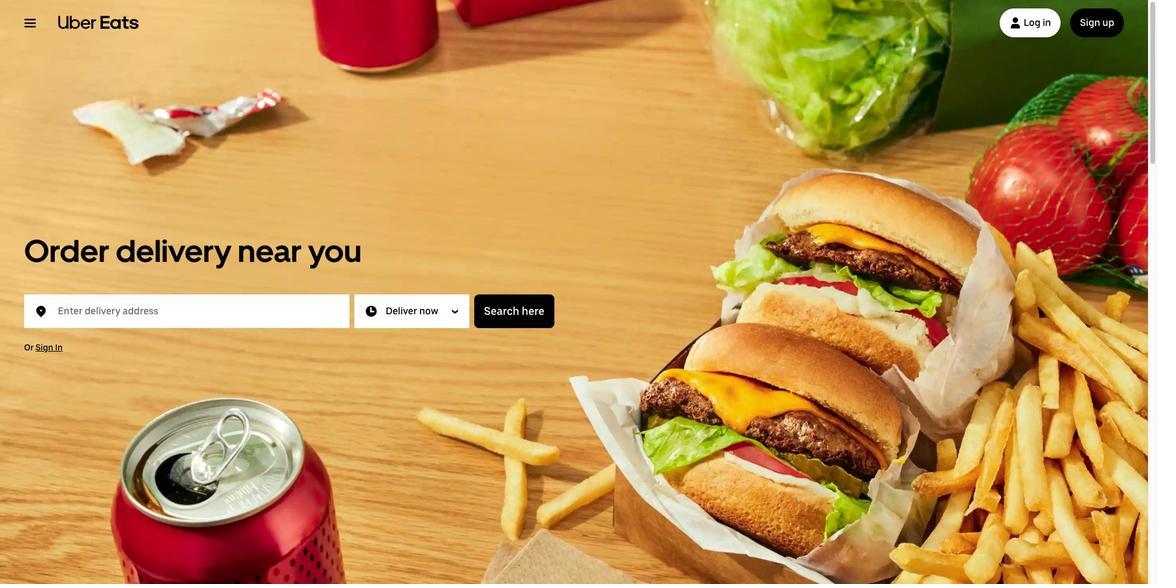 Task type: locate. For each thing, give the bounding box(es) containing it.
sign
[[1080, 17, 1101, 28], [36, 343, 53, 353]]

search here button
[[475, 295, 554, 329]]

uber eats home image
[[58, 16, 139, 30]]

here
[[522, 305, 545, 318]]

up
[[1103, 17, 1115, 28]]

in
[[55, 343, 63, 353]]

in
[[1043, 17, 1051, 28]]

search here
[[484, 305, 545, 318]]

main navigation menu image
[[24, 17, 36, 29]]

sign left in
[[36, 343, 53, 353]]

1 vertical spatial sign
[[36, 343, 53, 353]]

delivery
[[116, 232, 232, 270]]

0 horizontal spatial sign
[[36, 343, 53, 353]]

deliver now button
[[354, 295, 470, 329]]

search
[[484, 305, 520, 318]]

Enter delivery address text field
[[58, 300, 335, 324]]

deliver
[[386, 306, 417, 317]]

log in
[[1024, 17, 1051, 28]]

deliver now
[[386, 306, 438, 317]]

sign in link
[[36, 343, 63, 353]]

you
[[308, 232, 362, 270]]

sign left up
[[1080, 17, 1101, 28]]

1 horizontal spatial sign
[[1080, 17, 1101, 28]]

or sign in
[[24, 343, 63, 353]]



Task type: vqa. For each thing, say whether or not it's contained in the screenshot.
Iced O.G. Chagaccino image
no



Task type: describe. For each thing, give the bounding box(es) containing it.
log in link
[[1000, 8, 1061, 37]]

now
[[419, 306, 438, 317]]

when image
[[364, 304, 379, 319]]

order delivery near you
[[24, 232, 362, 270]]

sign up link
[[1071, 8, 1124, 37]]

0 vertical spatial sign
[[1080, 17, 1101, 28]]

near
[[238, 232, 302, 270]]

or
[[24, 343, 34, 353]]

order
[[24, 232, 109, 270]]

sign up
[[1080, 17, 1115, 28]]

log
[[1024, 17, 1041, 28]]



